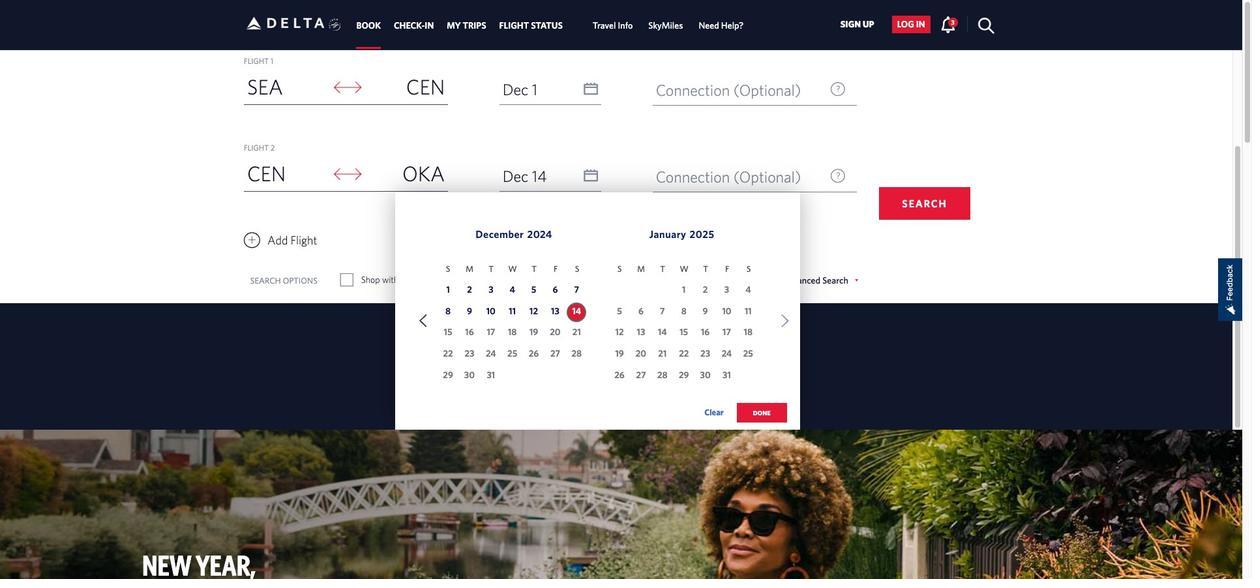 Task type: describe. For each thing, give the bounding box(es) containing it.
1 horizontal spatial 3
[[724, 284, 729, 295]]

0 vertical spatial 27
[[550, 348, 560, 359]]

14 link
[[568, 304, 585, 321]]

book link
[[356, 14, 381, 37]]

5 link
[[525, 282, 542, 299]]

3 s from the left
[[617, 264, 622, 274]]

0 vertical spatial 5
[[531, 284, 536, 295]]

travel
[[593, 20, 616, 31]]

​
[[444, 274, 447, 285]]

1 horizontal spatial 12
[[615, 327, 624, 337]]

1 vertical spatial 26
[[615, 370, 625, 380]]

14 inside dropdown button
[[532, 167, 547, 185]]

2 9 from the left
[[703, 306, 708, 316]]

2 10 from the left
[[722, 306, 731, 316]]

add flight button
[[244, 230, 317, 250]]

flight for sea
[[244, 56, 269, 65]]

w for january
[[680, 264, 688, 274]]

1 t from the left
[[489, 264, 494, 274]]

1 18 from the left
[[508, 327, 517, 337]]

1 horizontal spatial 20
[[636, 348, 646, 359]]

0 horizontal spatial 21
[[572, 327, 581, 337]]

1 vertical spatial 3 link
[[482, 282, 499, 299]]

1 horizontal spatial 27
[[636, 370, 646, 380]]

m for december
[[466, 264, 473, 274]]

2 15 from the left
[[680, 327, 688, 337]]

0 horizontal spatial 3
[[489, 284, 493, 295]]

add
[[267, 233, 288, 247]]

check-
[[394, 20, 425, 31]]

1 23 from the left
[[465, 348, 474, 359]]

need help?
[[699, 20, 744, 31]]

2 11 from the left
[[745, 306, 752, 316]]

1 vertical spatial 21
[[658, 348, 667, 359]]

1 30 from the left
[[464, 370, 475, 380]]

december 2024
[[476, 228, 552, 240]]

12 link
[[525, 304, 542, 321]]

add flight
[[267, 233, 317, 247]]

book tab panel
[[0, 0, 1232, 436]]

dec for oka
[[503, 167, 528, 185]]

search for search options
[[250, 276, 281, 285]]

0 horizontal spatial 6
[[553, 284, 558, 295]]

my
[[447, 20, 461, 31]]

2 vertical spatial 14
[[658, 327, 667, 337]]

1 inside dropdown button
[[532, 80, 537, 98]]

0 horizontal spatial 13
[[551, 306, 559, 316]]

connection (optional) for cen
[[656, 81, 801, 99]]

1 9 from the left
[[467, 306, 472, 316]]

(optional) for oka
[[733, 168, 801, 186]]

10 link
[[482, 304, 499, 321]]

4 t from the left
[[703, 264, 708, 274]]

2 29 from the left
[[679, 370, 689, 380]]

1 down january 2025
[[682, 284, 686, 295]]

Refundable Fares checkbox
[[457, 273, 469, 286]]

search button
[[879, 187, 970, 220]]

flight
[[499, 20, 529, 31]]

options
[[283, 276, 317, 285]]

1 31 from the left
[[487, 370, 495, 380]]

dec 14
[[503, 167, 547, 185]]

travel info
[[593, 20, 633, 31]]

0 horizontal spatial 19
[[529, 327, 538, 337]]

2 24 from the left
[[722, 348, 732, 359]]

1 vertical spatial 19
[[615, 348, 624, 359]]

december
[[476, 228, 524, 240]]

13 link
[[547, 304, 564, 321]]

skymiles link
[[648, 14, 683, 37]]

advanced search link
[[782, 275, 858, 286]]

1 s from the left
[[446, 264, 450, 274]]

skyteam image
[[329, 4, 341, 45]]

1 11 from the left
[[509, 306, 516, 316]]

cen for bottom cen link
[[247, 161, 286, 185]]

2 23 from the left
[[700, 348, 710, 359]]

search for search
[[902, 198, 947, 209]]

done button
[[737, 403, 787, 423]]

sea
[[247, 74, 283, 98]]

2 22 from the left
[[679, 348, 689, 359]]

connection (optional) link for oka
[[653, 162, 857, 192]]

2 16 from the left
[[701, 327, 710, 337]]

refundable fares
[[477, 275, 541, 285]]

connection for cen
[[656, 81, 730, 99]]

done
[[753, 409, 770, 417]]

my trips link
[[447, 14, 486, 37]]

refundable
[[477, 275, 519, 285]]

2 link
[[461, 282, 478, 299]]

info
[[618, 20, 633, 31]]

m for january
[[637, 264, 645, 274]]

7 link
[[568, 282, 585, 299]]

fares
[[521, 275, 541, 285]]

11 link
[[504, 304, 521, 321]]

2024
[[527, 228, 552, 240]]

2 s from the left
[[575, 264, 579, 274]]

2 25 from the left
[[743, 348, 753, 359]]

flight 1
[[244, 56, 273, 65]]

up
[[863, 19, 874, 30]]

calendar expanded, use arrow keys to select date application
[[395, 192, 800, 436]]

book
[[356, 20, 381, 31]]

2 30 from the left
[[700, 370, 711, 380]]

flight for cen
[[244, 143, 269, 152]]

need help? link
[[699, 14, 744, 37]]

connection for oka
[[656, 168, 730, 186]]

january 2025
[[649, 228, 714, 240]]

flight inside "button"
[[291, 233, 317, 247]]

1 horizontal spatial 13
[[637, 327, 645, 337]]

8 link
[[440, 304, 457, 321]]

dec 1
[[503, 80, 537, 98]]

2 horizontal spatial 3
[[951, 18, 955, 26]]

2 18 from the left
[[744, 327, 753, 337]]

log in
[[897, 19, 925, 30]]

in
[[425, 20, 434, 31]]

0 vertical spatial 28
[[572, 348, 582, 359]]

january
[[649, 228, 686, 240]]

1 up sea
[[271, 56, 273, 65]]



Task type: locate. For each thing, give the bounding box(es) containing it.
miles
[[401, 275, 421, 285]]

0 horizontal spatial 18
[[508, 327, 517, 337]]

12
[[530, 306, 538, 316], [615, 327, 624, 337]]

4
[[510, 284, 515, 295], [745, 284, 751, 295]]

connection (optional) link for cen
[[653, 75, 857, 106]]

f for 2024
[[554, 264, 558, 274]]

1 vertical spatial flight
[[244, 143, 269, 152]]

w down january 2025
[[680, 264, 688, 274]]

0 vertical spatial 26
[[529, 348, 539, 359]]

4 s from the left
[[747, 264, 751, 274]]

flight 2
[[244, 143, 275, 152]]

1 connection from the top
[[656, 81, 730, 99]]

0 horizontal spatial m
[[466, 264, 473, 274]]

30 up clear
[[700, 370, 711, 380]]

1 w from the left
[[508, 264, 517, 274]]

shop with miles
[[361, 275, 421, 285]]

1 vertical spatial 13
[[637, 327, 645, 337]]

cen link down flight 2
[[244, 157, 329, 191]]

1 horizontal spatial f
[[725, 264, 729, 274]]

w for december
[[508, 264, 517, 274]]

4 left advanced at the right of page
[[745, 284, 751, 295]]

0 horizontal spatial 29
[[443, 370, 453, 380]]

t down the january
[[660, 264, 665, 274]]

(optional) for cen
[[733, 81, 801, 99]]

Shop with Miles checkbox
[[341, 273, 353, 286]]

25 up done
[[743, 348, 753, 359]]

20
[[550, 327, 561, 337], [636, 348, 646, 359]]

connection (optional) up 2025
[[656, 168, 801, 186]]

1 vertical spatial 6
[[638, 306, 644, 316]]

0 vertical spatial cen link
[[363, 70, 448, 104]]

2 connection (optional) link from the top
[[653, 162, 857, 192]]

0 horizontal spatial w
[[508, 264, 517, 274]]

0 horizontal spatial 31
[[487, 370, 495, 380]]

31
[[487, 370, 495, 380], [723, 370, 731, 380]]

16
[[465, 327, 474, 337], [701, 327, 710, 337]]

connection
[[656, 81, 730, 99], [656, 168, 730, 186]]

with
[[382, 275, 399, 285]]

1 f from the left
[[554, 264, 558, 274]]

0 horizontal spatial search
[[250, 276, 281, 285]]

0 horizontal spatial 7
[[574, 284, 579, 295]]

29
[[443, 370, 453, 380], [679, 370, 689, 380]]

0 horizontal spatial 25
[[507, 348, 517, 359]]

8
[[445, 306, 451, 316], [681, 306, 687, 316]]

m
[[466, 264, 473, 274], [637, 264, 645, 274]]

1 horizontal spatial 19
[[615, 348, 624, 359]]

None text field
[[499, 74, 601, 105], [499, 161, 601, 192], [499, 74, 601, 105], [499, 161, 601, 192]]

5 right 4 link
[[531, 284, 536, 295]]

1 horizontal spatial 22
[[679, 348, 689, 359]]

dec 14 button
[[499, 161, 602, 191]]

1 horizontal spatial 26
[[615, 370, 625, 380]]

cen link down check-
[[363, 70, 448, 104]]

2025
[[690, 228, 714, 240]]

0 horizontal spatial 14
[[532, 167, 547, 185]]

1 dec from the top
[[503, 80, 528, 98]]

1 horizontal spatial 30
[[700, 370, 711, 380]]

dec down the flight
[[503, 80, 528, 98]]

0 vertical spatial cen
[[406, 74, 445, 98]]

sign up link
[[835, 16, 880, 33]]

1 left refundable fares option
[[446, 284, 450, 295]]

23
[[465, 348, 474, 359], [700, 348, 710, 359]]

advanced
[[782, 275, 820, 286]]

clear
[[705, 408, 724, 417]]

0 vertical spatial search
[[902, 198, 947, 209]]

1 vertical spatial 7
[[660, 306, 665, 316]]

1 horizontal spatial 11
[[745, 306, 752, 316]]

t up refundable
[[489, 264, 494, 274]]

2 connection (optional) from the top
[[656, 168, 801, 186]]

31 down 10 link at left
[[487, 370, 495, 380]]

1 horizontal spatial 21
[[658, 348, 667, 359]]

cen down the "in"
[[406, 74, 445, 98]]

0 vertical spatial connection (optional) link
[[653, 75, 857, 106]]

1 vertical spatial 5
[[617, 306, 622, 316]]

1 horizontal spatial 6
[[638, 306, 644, 316]]

2 t from the left
[[532, 264, 537, 274]]

0 horizontal spatial f
[[554, 264, 558, 274]]

flight down sea
[[244, 143, 269, 152]]

1 horizontal spatial 23
[[700, 348, 710, 359]]

0 horizontal spatial 11
[[509, 306, 516, 316]]

1 horizontal spatial cen link
[[363, 70, 448, 104]]

(optional)
[[733, 81, 801, 99], [733, 168, 801, 186]]

0 horizontal spatial 2
[[271, 143, 275, 152]]

travel info link
[[593, 14, 633, 37]]

27
[[550, 348, 560, 359], [636, 370, 646, 380]]

1 vertical spatial (optional)
[[733, 168, 801, 186]]

1 connection (optional) from the top
[[656, 81, 801, 99]]

t down 2025
[[703, 264, 708, 274]]

9
[[467, 306, 472, 316], [703, 306, 708, 316]]

flight status link
[[499, 14, 563, 37]]

connection (optional) link
[[653, 75, 857, 106], [653, 162, 857, 192]]

1 10 from the left
[[486, 306, 496, 316]]

0 horizontal spatial 12
[[530, 306, 538, 316]]

connection (optional)
[[656, 81, 801, 99], [656, 168, 801, 186]]

3 link right 2 link at the left of the page
[[482, 282, 499, 299]]

flight
[[244, 56, 269, 65], [244, 143, 269, 152], [291, 233, 317, 247]]

2 w from the left
[[680, 264, 688, 274]]

7 inside 7 link
[[574, 284, 579, 295]]

1 8 from the left
[[445, 306, 451, 316]]

1 horizontal spatial 29
[[679, 370, 689, 380]]

1 vertical spatial connection (optional)
[[656, 168, 801, 186]]

1 vertical spatial 12
[[615, 327, 624, 337]]

0 vertical spatial (optional)
[[733, 81, 801, 99]]

1 horizontal spatial 8
[[681, 306, 687, 316]]

status
[[531, 20, 563, 31]]

0 vertical spatial 12
[[530, 306, 538, 316]]

1 vertical spatial connection
[[656, 168, 730, 186]]

0 vertical spatial 21
[[572, 327, 581, 337]]

25 down 11 link
[[507, 348, 517, 359]]

search
[[822, 275, 848, 286]]

trips
[[463, 20, 486, 31]]

1 horizontal spatial 10
[[722, 306, 731, 316]]

2 horizontal spatial 2
[[703, 284, 708, 295]]

f for 2025
[[725, 264, 729, 274]]

sign
[[840, 19, 861, 30]]

1 vertical spatial dec
[[503, 167, 528, 185]]

1 down flight status
[[532, 80, 537, 98]]

1 m from the left
[[466, 264, 473, 274]]

0 horizontal spatial 23
[[465, 348, 474, 359]]

1
[[271, 56, 273, 65], [532, 80, 537, 98], [446, 284, 450, 295], [682, 284, 686, 295]]

dec inside dec 14 dropdown button
[[503, 167, 528, 185]]

28
[[572, 348, 582, 359], [657, 370, 668, 380]]

0 horizontal spatial 20
[[550, 327, 561, 337]]

check-in link
[[394, 14, 434, 37]]

1 horizontal spatial 4
[[745, 284, 751, 295]]

0 horizontal spatial cen
[[247, 161, 286, 185]]

cen for top cen link
[[406, 74, 445, 98]]

2 (optional) from the top
[[733, 168, 801, 186]]

9 link
[[461, 304, 478, 321]]

0 vertical spatial 6
[[553, 284, 558, 295]]

1 horizontal spatial cen
[[406, 74, 445, 98]]

1 vertical spatial 28
[[657, 370, 668, 380]]

25
[[507, 348, 517, 359], [743, 348, 753, 359]]

4 link
[[504, 282, 521, 299]]

oka link
[[363, 157, 448, 191]]

flight status
[[499, 20, 563, 31]]

1 16 from the left
[[465, 327, 474, 337]]

dec up december 2024
[[503, 167, 528, 185]]

search inside "button"
[[902, 198, 947, 209]]

0 horizontal spatial 3 link
[[482, 282, 499, 299]]

13
[[551, 306, 559, 316], [637, 327, 645, 337]]

0 vertical spatial connection (optional)
[[656, 81, 801, 99]]

0 vertical spatial 3 link
[[940, 16, 958, 32]]

tab list
[[350, 0, 751, 49]]

30
[[464, 370, 475, 380], [700, 370, 711, 380]]

delta air lines image
[[246, 3, 324, 44]]

dec for cen
[[503, 80, 528, 98]]

flight right add
[[291, 233, 317, 247]]

0 horizontal spatial 16
[[465, 327, 474, 337]]

log
[[897, 19, 914, 30]]

1 4 from the left
[[510, 284, 515, 295]]

oka
[[402, 161, 445, 185]]

flight up sea
[[244, 56, 269, 65]]

0 vertical spatial 19
[[529, 327, 538, 337]]

23 down 9 link
[[465, 348, 474, 359]]

6 link
[[547, 282, 564, 299]]

connection (optional) for oka
[[656, 168, 801, 186]]

1 horizontal spatial 15
[[680, 327, 688, 337]]

2 dec from the top
[[503, 167, 528, 185]]

1 24 from the left
[[486, 348, 496, 359]]

1 horizontal spatial 14
[[572, 306, 581, 316]]

14
[[532, 167, 547, 185], [572, 306, 581, 316], [658, 327, 667, 337]]

f
[[554, 264, 558, 274], [725, 264, 729, 274]]

2 f from the left
[[725, 264, 729, 274]]

sign up
[[840, 19, 874, 30]]

cen link
[[363, 70, 448, 104], [244, 157, 329, 191]]

1 25 from the left
[[507, 348, 517, 359]]

6 right 5 link
[[553, 284, 558, 295]]

need
[[699, 20, 719, 31]]

t up fares
[[532, 264, 537, 274]]

23 up clear
[[700, 348, 710, 359]]

0 vertical spatial connection
[[656, 81, 730, 99]]

24
[[486, 348, 496, 359], [722, 348, 732, 359]]

1 horizontal spatial 7
[[660, 306, 665, 316]]

w up refundable fares
[[508, 264, 517, 274]]

0 horizontal spatial 15
[[444, 327, 452, 337]]

1 horizontal spatial 31
[[723, 370, 731, 380]]

0 horizontal spatial 5
[[531, 284, 536, 295]]

1 horizontal spatial 5
[[617, 306, 622, 316]]

dec 1 button
[[499, 74, 602, 104]]

2 right 1 link
[[467, 284, 472, 295]]

0 horizontal spatial 30
[[464, 370, 475, 380]]

4 left fares
[[510, 284, 515, 295]]

0 horizontal spatial 9
[[467, 306, 472, 316]]

1 vertical spatial 27
[[636, 370, 646, 380]]

24 up clear
[[722, 348, 732, 359]]

0 horizontal spatial 26
[[529, 348, 539, 359]]

cen down flight 2
[[247, 161, 286, 185]]

2
[[271, 143, 275, 152], [467, 284, 472, 295], [703, 284, 708, 295]]

dec inside "dec 1" dropdown button
[[503, 80, 528, 98]]

search
[[902, 198, 947, 209], [250, 276, 281, 285]]

check-in
[[394, 20, 434, 31]]

in
[[916, 19, 925, 30]]

0 horizontal spatial 4
[[510, 284, 515, 295]]

1 horizontal spatial 17
[[723, 327, 731, 337]]

1 22 from the left
[[443, 348, 453, 359]]

19
[[529, 327, 538, 337], [615, 348, 624, 359]]

0 vertical spatial 14
[[532, 167, 547, 185]]

1 (optional) from the top
[[733, 81, 801, 99]]

1 horizontal spatial 28
[[657, 370, 668, 380]]

s
[[446, 264, 450, 274], [575, 264, 579, 274], [617, 264, 622, 274], [747, 264, 751, 274]]

3 t from the left
[[660, 264, 665, 274]]

1 vertical spatial 14
[[572, 306, 581, 316]]

1 horizontal spatial 3 link
[[940, 16, 958, 32]]

skymiles
[[648, 20, 683, 31]]

2 17 from the left
[[723, 327, 731, 337]]

2 down 2025
[[703, 284, 708, 295]]

1 17 from the left
[[487, 327, 495, 337]]

30 down 9 link
[[464, 370, 475, 380]]

1 horizontal spatial search
[[902, 198, 947, 209]]

1 horizontal spatial 2
[[467, 284, 472, 295]]

6 right "14" link
[[638, 306, 644, 316]]

connection (optional) down help?
[[656, 81, 801, 99]]

3
[[951, 18, 955, 26], [489, 284, 493, 295], [724, 284, 729, 295]]

0 horizontal spatial 10
[[486, 306, 496, 316]]

help?
[[721, 20, 744, 31]]

1 vertical spatial cen link
[[244, 157, 329, 191]]

2 connection from the top
[[656, 168, 730, 186]]

shop
[[361, 275, 380, 285]]

0 vertical spatial 13
[[551, 306, 559, 316]]

1 15 from the left
[[444, 327, 452, 337]]

31 up clear
[[723, 370, 731, 380]]

sea link
[[244, 70, 329, 104]]

advanced search
[[782, 275, 848, 286]]

2 m from the left
[[637, 264, 645, 274]]

log in button
[[892, 16, 930, 33]]

tab list containing book
[[350, 0, 751, 49]]

2 4 from the left
[[745, 284, 751, 295]]

1 29 from the left
[[443, 370, 453, 380]]

5 right "14" link
[[617, 306, 622, 316]]

24 down 10 link at left
[[486, 348, 496, 359]]

3 link right in on the top of page
[[940, 16, 958, 32]]

clear button
[[705, 403, 724, 423]]

1 horizontal spatial 16
[[701, 327, 710, 337]]

2 8 from the left
[[681, 306, 687, 316]]

1 horizontal spatial m
[[637, 264, 645, 274]]

1 connection (optional) link from the top
[[653, 75, 857, 106]]

0 horizontal spatial 8
[[445, 306, 451, 316]]

2 down sea
[[271, 143, 275, 152]]

cen
[[406, 74, 445, 98], [247, 161, 286, 185]]

my trips
[[447, 20, 486, 31]]

1 vertical spatial cen
[[247, 161, 286, 185]]

dec
[[503, 80, 528, 98], [503, 167, 528, 185]]

0 vertical spatial flight
[[244, 56, 269, 65]]

2 31 from the left
[[723, 370, 731, 380]]

1 link
[[440, 282, 457, 299]]

search options
[[250, 276, 317, 285]]

0 vertical spatial 20
[[550, 327, 561, 337]]

5
[[531, 284, 536, 295], [617, 306, 622, 316]]



Task type: vqa. For each thing, say whether or not it's contained in the screenshot.


